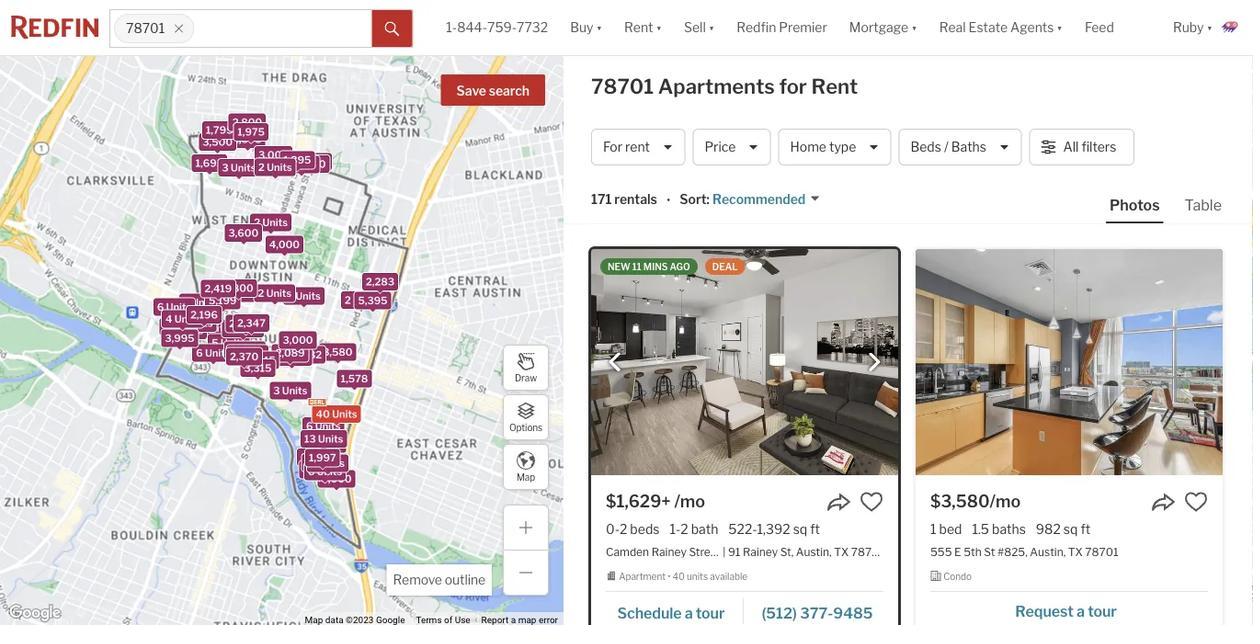 Task type: locate. For each thing, give the bounding box(es) containing it.
2 /mo from the left
[[990, 491, 1021, 511]]

baths
[[952, 139, 987, 155]]

1
[[931, 521, 937, 537]]

photo of 91 rainey st, austin, tx 78701 image
[[591, 249, 898, 475]]

rent
[[625, 139, 650, 155]]

4 units
[[185, 308, 219, 320], [166, 313, 200, 325], [228, 344, 262, 356]]

baths
[[992, 521, 1026, 537]]

units
[[303, 156, 328, 168], [267, 161, 292, 173], [231, 162, 256, 174], [262, 216, 288, 228], [228, 287, 253, 299], [266, 287, 292, 299], [295, 290, 321, 302], [353, 294, 379, 306], [191, 297, 217, 309], [166, 301, 191, 313], [194, 308, 219, 320], [174, 313, 200, 325], [188, 317, 213, 329], [238, 318, 263, 330], [204, 323, 229, 334], [235, 323, 260, 335], [178, 325, 203, 337], [221, 337, 246, 349], [237, 344, 262, 356], [205, 347, 230, 359], [239, 348, 265, 360], [283, 351, 309, 363], [282, 385, 307, 397], [332, 408, 357, 420], [315, 420, 341, 432], [318, 433, 343, 445], [310, 452, 335, 464], [315, 457, 340, 469], [320, 458, 345, 470], [311, 464, 337, 476], [317, 466, 342, 478]]

3,000 down 1,997
[[322, 473, 352, 485]]

91
[[728, 545, 741, 558]]

0-2 beds
[[606, 521, 660, 537]]

tour inside "request a tour" button
[[1088, 602, 1117, 620]]

1- left 759-
[[446, 20, 457, 35]]

2 units up 2,347
[[258, 287, 292, 299]]

None search field
[[194, 10, 372, 47]]

1-
[[446, 20, 457, 35], [670, 521, 681, 537]]

a for schedule
[[685, 604, 693, 622]]

78701 left remove 78701 icon
[[126, 21, 165, 36]]

sq right 982
[[1064, 521, 1078, 537]]

0 horizontal spatial rainey
[[652, 545, 687, 558]]

1 horizontal spatial a
[[1077, 602, 1085, 620]]

all filters button
[[1030, 129, 1135, 166]]

4 units up 3,995
[[166, 313, 200, 325]]

$3,580
[[931, 491, 990, 511]]

next button image
[[865, 353, 884, 372]]

beds / baths
[[911, 139, 987, 155]]

a inside "request a tour" button
[[1077, 602, 1085, 620]]

▾ for ruby ▾
[[1207, 20, 1213, 35]]

request
[[1016, 602, 1074, 620]]

1 horizontal spatial favorite button image
[[1184, 490, 1208, 514]]

3 ▾ from the left
[[709, 20, 715, 35]]

st
[[984, 545, 995, 558]]

sq
[[793, 521, 808, 537], [1064, 521, 1078, 537]]

feed
[[1085, 20, 1114, 35]]

6 down the 9
[[196, 347, 203, 359]]

• inside 171 rentals •
[[667, 193, 671, 208]]

7 units right 11k
[[275, 351, 309, 363]]

mortgage
[[850, 20, 909, 35]]

sq up "st,"
[[793, 521, 808, 537]]

ft right 1,392
[[810, 521, 820, 537]]

1 horizontal spatial tx
[[1068, 545, 1083, 558]]

5 units
[[219, 287, 253, 299], [226, 323, 260, 335], [212, 337, 246, 349], [306, 457, 340, 469]]

7 down 13
[[303, 464, 309, 476]]

1 /mo from the left
[[674, 491, 705, 511]]

2,250
[[287, 158, 316, 170]]

2 rainey from the left
[[743, 545, 778, 558]]

1 horizontal spatial 4
[[185, 308, 192, 320]]

2 units down 2,283
[[345, 294, 379, 306]]

40 up 13 units on the bottom of page
[[316, 408, 330, 420]]

0 horizontal spatial tx
[[834, 545, 849, 558]]

0 horizontal spatial sq
[[793, 521, 808, 537]]

9 units
[[195, 323, 229, 334]]

1 horizontal spatial /mo
[[990, 491, 1021, 511]]

real estate agents ▾ button
[[929, 0, 1074, 55]]

0-
[[606, 521, 620, 537]]

▾ for mortgage ▾
[[912, 20, 917, 35]]

tour down units
[[696, 604, 725, 622]]

ft right 982
[[1081, 521, 1091, 537]]

2,800 up the 1,895
[[232, 116, 262, 128]]

4 up 3,995
[[166, 313, 172, 325]]

(512) 377-9485 link
[[744, 596, 884, 625]]

7 units
[[275, 351, 309, 363], [303, 464, 337, 476]]

0 vertical spatial 7
[[275, 351, 281, 363]]

photos button
[[1106, 195, 1181, 223]]

rent right buy ▾
[[624, 20, 653, 35]]

1 favorite button checkbox from the left
[[860, 490, 884, 514]]

2
[[258, 161, 265, 173], [254, 216, 260, 228], [258, 287, 264, 299], [287, 290, 293, 302], [345, 294, 351, 306], [183, 297, 189, 309], [229, 318, 236, 330], [620, 521, 628, 537], [681, 521, 688, 537]]

3,315
[[244, 363, 272, 374]]

1 horizontal spatial 7
[[303, 464, 309, 476]]

5
[[219, 287, 226, 299], [226, 323, 233, 335], [212, 337, 219, 349], [306, 457, 313, 469]]

recommended button
[[710, 191, 821, 208]]

a right request
[[1077, 602, 1085, 620]]

1 horizontal spatial 1-
[[670, 521, 681, 537]]

austin,
[[796, 545, 832, 558], [1030, 545, 1066, 558]]

redfin
[[737, 20, 776, 35]]

price
[[705, 139, 736, 155]]

▾ right agents on the right top
[[1057, 20, 1063, 35]]

austin, down 982
[[1030, 545, 1066, 558]]

a down apartment • 40 units available
[[685, 604, 693, 622]]

bed
[[939, 521, 962, 537]]

3,995
[[165, 332, 194, 344]]

1.5 baths
[[972, 521, 1026, 537]]

• right apartment
[[668, 571, 671, 582]]

0 vertical spatial rent
[[624, 20, 653, 35]]

rainey up apartment • 40 units available
[[652, 545, 687, 558]]

40 left units
[[673, 571, 685, 582]]

6 ▾ from the left
[[1207, 20, 1213, 35]]

camden
[[606, 545, 649, 558]]

0 horizontal spatial austin,
[[796, 545, 832, 558]]

0 horizontal spatial 40
[[316, 408, 330, 420]]

favorite button image for $3,580 /mo
[[1184, 490, 1208, 514]]

• left sort at the top right
[[667, 193, 671, 208]]

1 vertical spatial 1-
[[670, 521, 681, 537]]

rainey right 91
[[743, 545, 778, 558]]

4 down 9 units
[[228, 344, 235, 356]]

ruby
[[1173, 20, 1204, 35]]

2 austin, from the left
[[1030, 545, 1066, 558]]

beds
[[630, 521, 660, 537]]

tour for request a tour
[[1088, 602, 1117, 620]]

1 horizontal spatial 40
[[673, 571, 685, 582]]

2 favorite button image from the left
[[1184, 490, 1208, 514]]

redfin premier
[[737, 20, 827, 35]]

0 vertical spatial 40
[[316, 408, 330, 420]]

buy ▾ button
[[559, 0, 613, 55]]

1,578
[[341, 373, 368, 385]]

1 ▾ from the left
[[596, 20, 602, 35]]

save search button
[[441, 74, 545, 106]]

draw button
[[503, 345, 549, 391]]

1 horizontal spatial ft
[[1081, 521, 1091, 537]]

6 down 1,997
[[308, 466, 315, 478]]

tx down 982 sq ft
[[1068, 545, 1083, 558]]

6 up 3,995
[[179, 317, 185, 329]]

new
[[608, 261, 631, 272]]

options button
[[503, 395, 549, 440]]

street
[[689, 545, 721, 558]]

photos
[[1110, 196, 1160, 214]]

0 vertical spatial 1-
[[446, 20, 457, 35]]

mortgage ▾
[[850, 20, 917, 35]]

request a tour
[[1016, 602, 1117, 620]]

▾ right ruby on the top
[[1207, 20, 1213, 35]]

3,000 up the 2,089
[[283, 334, 313, 346]]

/mo for $3,580 /mo
[[990, 491, 1021, 511]]

buy ▾ button
[[570, 0, 602, 55]]

filters
[[1082, 139, 1117, 155]]

2 units up 2,196
[[183, 297, 217, 309]]

request a tour button
[[931, 596, 1208, 623]]

6 units down 2,196
[[169, 325, 203, 337]]

bath
[[691, 521, 719, 537]]

9
[[195, 323, 201, 334]]

favorite button checkbox for $1,629+ /mo
[[860, 490, 884, 514]]

3 units
[[294, 156, 328, 168], [222, 162, 256, 174], [231, 348, 265, 360], [273, 385, 307, 397], [301, 452, 335, 464], [311, 458, 345, 470]]

tour inside the schedule a tour button
[[696, 604, 725, 622]]

▾ right mortgage
[[912, 20, 917, 35]]

3,000 down the 1,895
[[258, 149, 289, 161]]

4 ▾ from the left
[[912, 20, 917, 35]]

1- left bath
[[670, 521, 681, 537]]

40 inside map region
[[316, 408, 330, 420]]

522-
[[729, 521, 757, 537]]

1- for 844-
[[446, 20, 457, 35]]

2 ▾ from the left
[[656, 20, 662, 35]]

1 horizontal spatial sq
[[1064, 521, 1078, 537]]

1 bed
[[931, 521, 962, 537]]

1,392
[[757, 521, 791, 537]]

1 horizontal spatial rainey
[[743, 545, 778, 558]]

1 horizontal spatial tour
[[1088, 602, 1117, 620]]

11
[[633, 261, 642, 272]]

tour right request
[[1088, 602, 1117, 620]]

7 right 11k
[[275, 351, 281, 363]]

0 vertical spatial 7 units
[[275, 351, 309, 363]]

sell ▾ button
[[684, 0, 715, 55]]

0 vertical spatial •
[[667, 193, 671, 208]]

favorite button checkbox
[[860, 490, 884, 514], [1184, 490, 1208, 514]]

rent right for
[[812, 74, 858, 99]]

submit search image
[[385, 22, 399, 37]]

table
[[1185, 196, 1222, 214]]

options
[[509, 422, 543, 433]]

78701 up 9485
[[851, 545, 885, 558]]

0 horizontal spatial tour
[[696, 604, 725, 622]]

home type button
[[778, 129, 892, 166]]

4 units up the 9
[[185, 308, 219, 320]]

google image
[[5, 601, 65, 625]]

camden rainey street | 91 rainey st, austin, tx 78701
[[606, 545, 885, 558]]

0 horizontal spatial rent
[[624, 20, 653, 35]]

0 horizontal spatial favorite button image
[[860, 490, 884, 514]]

0 horizontal spatial ft
[[810, 521, 820, 537]]

5th
[[964, 545, 982, 558]]

/mo up 1-2 bath
[[674, 491, 705, 511]]

2 favorite button checkbox from the left
[[1184, 490, 1208, 514]]

map region
[[0, 0, 611, 625]]

tx right "st,"
[[834, 545, 849, 558]]

555 e 5th st #825, austin, tx 78701
[[931, 545, 1119, 558]]

0 horizontal spatial /mo
[[674, 491, 705, 511]]

a inside the schedule a tour button
[[685, 604, 693, 622]]

5,199
[[209, 295, 237, 307]]

9485
[[833, 604, 873, 622]]

0 horizontal spatial a
[[685, 604, 693, 622]]

1 horizontal spatial rent
[[812, 74, 858, 99]]

2 tx from the left
[[1068, 545, 1083, 558]]

tour
[[1088, 602, 1117, 620], [696, 604, 725, 622]]

7
[[275, 351, 281, 363], [303, 464, 309, 476]]

favorite button checkbox for $3,580 /mo
[[1184, 490, 1208, 514]]

4 up 5,095
[[185, 308, 192, 320]]

6
[[157, 301, 164, 313], [179, 317, 185, 329], [169, 325, 176, 337], [196, 347, 203, 359], [306, 420, 313, 432], [308, 466, 315, 478]]

7 units down 5,995
[[303, 464, 337, 476]]

0 horizontal spatial 1-
[[446, 20, 457, 35]]

759-
[[487, 20, 517, 35]]

/mo up the baths
[[990, 491, 1021, 511]]

2 units down 4,000
[[287, 290, 321, 302]]

1 horizontal spatial favorite button checkbox
[[1184, 490, 1208, 514]]

redfin premier button
[[726, 0, 839, 55]]

buy
[[570, 20, 594, 35]]

favorite button image
[[860, 490, 884, 514], [1184, 490, 1208, 514]]

rent inside dropdown button
[[624, 20, 653, 35]]

austin, right "st,"
[[796, 545, 832, 558]]

0 horizontal spatial favorite button checkbox
[[860, 490, 884, 514]]

ruby ▾
[[1173, 20, 1213, 35]]

▾ left sell
[[656, 20, 662, 35]]

1 favorite button image from the left
[[860, 490, 884, 514]]

st,
[[780, 545, 794, 558]]

1 vertical spatial 7
[[303, 464, 309, 476]]

real estate agents ▾
[[940, 20, 1063, 35]]

a for request
[[1077, 602, 1085, 620]]

▾ for sell ▾
[[709, 20, 715, 35]]

1 horizontal spatial austin,
[[1030, 545, 1066, 558]]

▾ right buy
[[596, 20, 602, 35]]

1 vertical spatial 3,000
[[283, 334, 313, 346]]

2,800 up 5,199
[[224, 282, 254, 294]]

982 sq ft
[[1036, 521, 1091, 537]]

▾ right sell
[[709, 20, 715, 35]]

4 units up 3,315
[[228, 344, 262, 356]]



Task type: vqa. For each thing, say whether or not it's contained in the screenshot.
recommended
yes



Task type: describe. For each thing, give the bounding box(es) containing it.
|
[[723, 545, 726, 558]]

5,995
[[313, 438, 343, 450]]

sort :
[[680, 192, 710, 207]]

5 up 9 units
[[219, 287, 226, 299]]

6 up 5,095
[[157, 301, 164, 313]]

844-
[[457, 20, 487, 35]]

522-1,392 sq ft
[[729, 521, 820, 537]]

type
[[829, 139, 856, 155]]

13 units
[[304, 433, 343, 445]]

0 vertical spatial 3,000
[[258, 149, 289, 161]]

deal
[[713, 261, 738, 272]]

1.5
[[972, 521, 990, 537]]

real
[[940, 20, 966, 35]]

6 left the 9
[[169, 325, 176, 337]]

sell ▾ button
[[673, 0, 726, 55]]

5 left 2,347
[[226, 323, 233, 335]]

1 vertical spatial 40
[[673, 571, 685, 582]]

0 horizontal spatial 4
[[166, 313, 172, 325]]

0 horizontal spatial 7
[[275, 351, 281, 363]]

feed button
[[1074, 0, 1162, 55]]

0 vertical spatial 2,800
[[232, 116, 262, 128]]

mortgage ▾ button
[[850, 0, 917, 55]]

2,283
[[366, 276, 395, 288]]

rent ▾ button
[[613, 0, 673, 55]]

78701 down 982 sq ft
[[1085, 545, 1119, 558]]

remove outline
[[393, 572, 486, 588]]

1 vertical spatial •
[[668, 571, 671, 582]]

remove 78701 image
[[173, 23, 184, 34]]

apartment
[[619, 571, 666, 582]]

#825,
[[998, 545, 1028, 558]]

$3,580 /mo
[[931, 491, 1021, 511]]

2 ft from the left
[[1081, 521, 1091, 537]]

apartment • 40 units available
[[619, 571, 748, 582]]

/
[[944, 139, 949, 155]]

1 rainey from the left
[[652, 545, 687, 558]]

1,732
[[295, 349, 322, 361]]

1-2 bath
[[670, 521, 719, 537]]

1,695
[[196, 157, 223, 169]]

available
[[710, 571, 748, 582]]

previous button image
[[606, 353, 624, 372]]

1 austin, from the left
[[796, 545, 832, 558]]

photo of 555 e 5th st #825, austin, tx 78701 image
[[916, 249, 1223, 475]]

/mo for $1,629+ /mo
[[674, 491, 705, 511]]

555
[[931, 545, 952, 558]]

for rent
[[603, 139, 650, 155]]

sell
[[684, 20, 706, 35]]

price button
[[693, 129, 771, 166]]

tour for schedule a tour
[[696, 604, 725, 622]]

4,000
[[269, 239, 300, 251]]

rentals
[[615, 192, 657, 207]]

171 rentals •
[[591, 192, 671, 208]]

1- for 2
[[670, 521, 681, 537]]

2,370
[[230, 351, 259, 363]]

13
[[304, 433, 316, 445]]

save
[[457, 83, 486, 99]]

1 sq from the left
[[793, 521, 808, 537]]

6 up 13
[[306, 420, 313, 432]]

5 down 13
[[306, 457, 313, 469]]

$1,629+
[[606, 491, 671, 511]]

schedule a tour
[[618, 604, 725, 622]]

outline
[[445, 572, 486, 588]]

units
[[687, 571, 708, 582]]

(512) 377-9485
[[762, 604, 873, 622]]

▾ for buy ▾
[[596, 20, 602, 35]]

982
[[1036, 521, 1061, 537]]

5 ▾ from the left
[[1057, 20, 1063, 35]]

3,500
[[203, 136, 233, 148]]

2 units up 4,000
[[254, 216, 288, 228]]

1,395
[[284, 154, 311, 166]]

search
[[489, 83, 530, 99]]

2 sq from the left
[[1064, 521, 1078, 537]]

5,045
[[246, 355, 276, 367]]

1-844-759-7732 link
[[446, 20, 548, 35]]

5 down 9 units
[[212, 337, 219, 349]]

1 vertical spatial rent
[[812, 74, 858, 99]]

apartments
[[658, 74, 775, 99]]

1,795
[[206, 124, 233, 136]]

2,419
[[205, 283, 232, 295]]

new 11 mins ago
[[608, 261, 690, 272]]

1,895
[[234, 133, 262, 145]]

1 vertical spatial 7 units
[[303, 464, 337, 476]]

sell ▾
[[684, 20, 715, 35]]

6 units down 1,997
[[308, 466, 342, 478]]

78701 up for rent
[[591, 74, 654, 99]]

▾ for rent ▾
[[656, 20, 662, 35]]

3,580
[[323, 346, 353, 358]]

all filters
[[1064, 139, 1117, 155]]

171
[[591, 192, 612, 207]]

7732
[[517, 20, 548, 35]]

1 tx from the left
[[834, 545, 849, 558]]

beds
[[911, 139, 942, 155]]

6 units up 3,995
[[179, 317, 213, 329]]

6 units up 5,095
[[157, 301, 191, 313]]

save search
[[457, 83, 530, 99]]

favorite button image for $1,629+ /mo
[[860, 490, 884, 514]]

5,095
[[163, 321, 193, 333]]

draw
[[515, 373, 537, 384]]

2 vertical spatial 3,000
[[322, 473, 352, 485]]

6 units down 9 units
[[196, 347, 230, 359]]

(512)
[[762, 604, 797, 622]]

rent ▾ button
[[624, 0, 662, 55]]

user photo image
[[1220, 17, 1242, 39]]

1,450
[[298, 158, 326, 170]]

recommended
[[713, 192, 806, 207]]

2 horizontal spatial 4
[[228, 344, 235, 356]]

mins
[[644, 261, 668, 272]]

1 ft from the left
[[810, 521, 820, 537]]

home type
[[790, 139, 856, 155]]

6 units up 13 units on the bottom of page
[[306, 420, 341, 432]]

2 units left 1,450
[[258, 161, 292, 173]]

home
[[790, 139, 827, 155]]

e
[[955, 545, 962, 558]]

table button
[[1181, 195, 1226, 222]]

buy ▾
[[570, 20, 602, 35]]

11k
[[257, 354, 275, 366]]

2 units down 5,199
[[229, 318, 263, 330]]

estate
[[969, 20, 1008, 35]]

for rent button
[[591, 129, 685, 166]]

1 vertical spatial 2,800
[[224, 282, 254, 294]]

remove outline button
[[387, 565, 492, 596]]

for
[[603, 139, 623, 155]]



